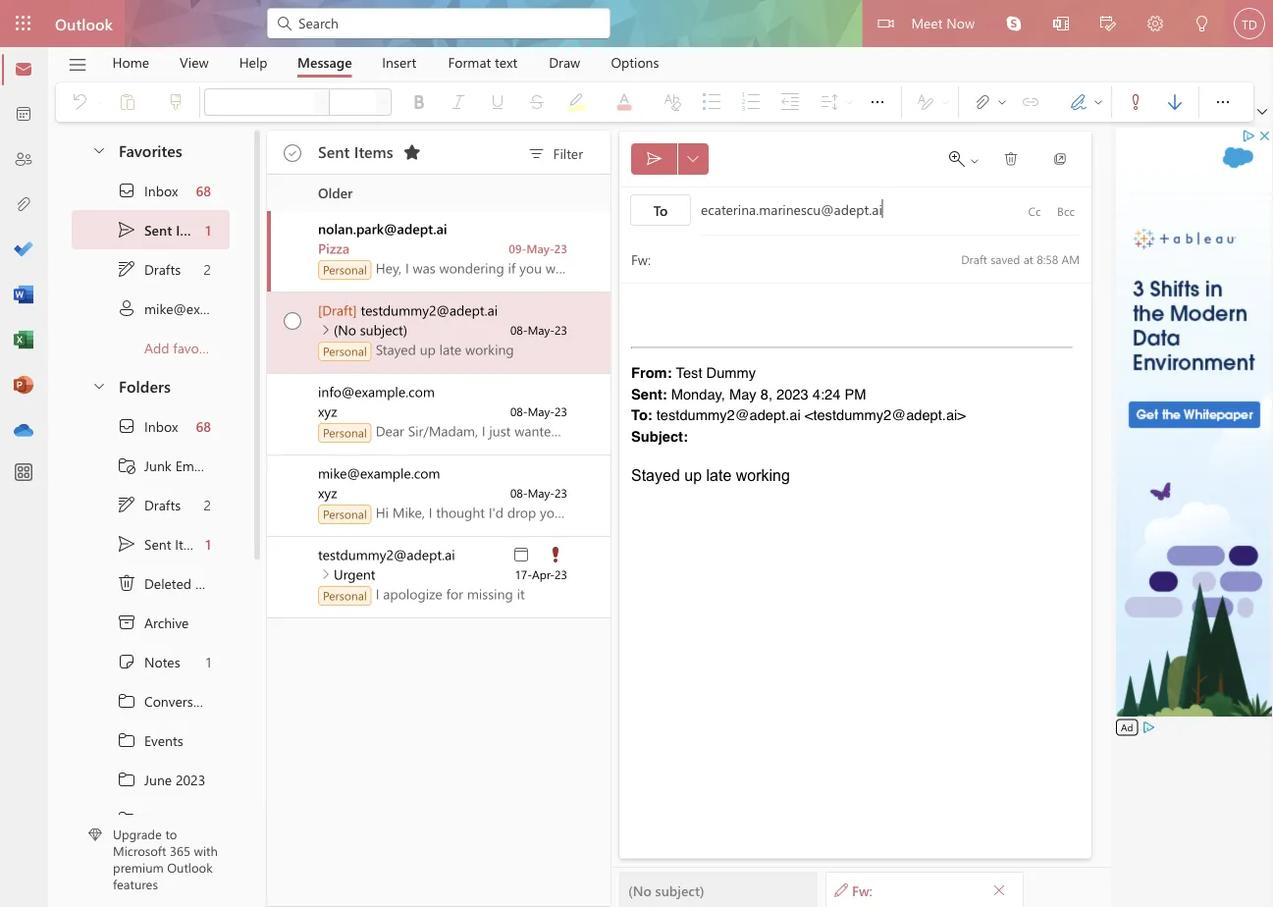 Task type: locate. For each thing, give the bounding box(es) containing it.
 tree item
[[72, 249, 230, 289], [72, 485, 230, 524]]

draft
[[962, 251, 988, 267]]

 
[[973, 92, 1009, 112]]

 for urgent
[[318, 567, 333, 582]]

1 vertical spatial 
[[117, 574, 137, 593]]

1 1 from the top
[[206, 221, 211, 239]]

 down 
[[117, 495, 137, 515]]

 left june
[[117, 770, 137, 790]]

select a conversation checkbox containing 
[[271, 293, 318, 335]]

2 68 from the top
[[196, 417, 211, 435]]

2  drafts from the top
[[117, 495, 181, 515]]

2  from the top
[[318, 567, 333, 582]]

sent items 
[[318, 141, 422, 162]]

0 vertical spatial  inbox
[[117, 181, 178, 200]]

 sent items 1 up deleted
[[117, 534, 211, 554]]

[draft] testdummy2@adept.ai
[[318, 301, 498, 319]]

Select all messages checkbox
[[279, 139, 306, 167]]

message list section
[[267, 126, 611, 906]]

2023
[[777, 385, 809, 403], [176, 771, 205, 789]]

 right  dropdown button
[[1258, 107, 1268, 117]]

0 vertical spatial 
[[284, 144, 301, 162]]

 inbox for 
[[117, 416, 178, 436]]

 left folders
[[91, 378, 107, 393]]

to do image
[[14, 241, 33, 260]]

drafts down  junk email
[[144, 496, 181, 514]]

2 1 from the top
[[206, 535, 211, 553]]

2  sent items 1 from the top
[[117, 534, 211, 554]]


[[117, 691, 137, 711], [117, 731, 137, 750], [117, 770, 137, 790], [117, 809, 137, 829]]

testdummy2@adept.ai inside from: test dummy sent: monday, may 8, 2023 4:24 pm to: testdummy2@adept.ai <testdummy2@adept.ai> subject:
[[657, 407, 801, 424]]

2 vertical spatial select a conversation checkbox
[[271, 537, 318, 579]]

Select a conversation checkbox
[[271, 211, 318, 253], [271, 293, 318, 335], [271, 537, 318, 579]]

08-may-23 for info@example.com
[[510, 404, 568, 419]]

1 horizontal spatial 2023
[[777, 385, 809, 403]]

 inside popup button
[[868, 92, 888, 112]]


[[117, 456, 137, 475]]

0 vertical spatial xyz
[[318, 402, 337, 420]]

 right the 
[[969, 155, 981, 167]]

1 horizontal spatial outlook
[[167, 859, 213, 876]]

1  from the top
[[117, 181, 137, 200]]

stayed down the  (no subject)
[[376, 340, 416, 358]]

0 vertical spatial  tree item
[[72, 249, 230, 289]]

1 horizontal spatial 
[[1214, 92, 1233, 112]]

1 vertical spatial  tree item
[[72, 407, 230, 446]]

up inside reading pane main content
[[685, 466, 702, 484]]

sent right ''
[[318, 141, 350, 162]]

tags group
[[1117, 82, 1195, 118]]

3  from the top
[[117, 770, 137, 790]]

 inbox up  tree item
[[117, 416, 178, 436]]

1 inside favorites tree
[[206, 221, 211, 239]]

message list list box
[[267, 175, 611, 906]]

 inside favorites tree
[[117, 220, 137, 240]]

0 vertical spatial 
[[117, 181, 137, 200]]

 for 
[[117, 691, 137, 711]]

mike@example.com inside message list list box
[[318, 464, 440, 482]]

 tree item up 
[[72, 249, 230, 289]]

 button inside favorites tree item
[[82, 132, 115, 168]]

sent inside favorites tree
[[144, 221, 172, 239]]

3 08-may-23 from the top
[[510, 485, 568, 501]]

nolan.park@adept.ai
[[318, 219, 447, 238]]

view
[[180, 53, 209, 71]]

0 vertical spatial outlook
[[55, 13, 113, 34]]

basic text group
[[204, 82, 898, 122]]

1 vertical spatial 08-may-23
[[510, 404, 568, 419]]


[[275, 14, 295, 33]]

 down '[draft]'
[[318, 322, 333, 338]]

working down from: test dummy sent: monday, may 8, 2023 4:24 pm to: testdummy2@adept.ai <testdummy2@adept.ai> subject:
[[736, 466, 790, 484]]

 tree item up deleted
[[72, 524, 230, 564]]

word image
[[14, 286, 33, 305]]

outlook inside upgrade to microsoft 365 with premium outlook features
[[167, 859, 213, 876]]


[[878, 16, 894, 31]]

0 horizontal spatial outlook
[[55, 13, 113, 34]]

select a conversation checkbox left urgent
[[271, 537, 318, 579]]

365
[[170, 842, 190, 860]]

0 vertical spatial  tree item
[[72, 210, 230, 249]]

1 vertical spatial inbox
[[144, 417, 178, 435]]

items inside the sent items 
[[354, 141, 393, 162]]

1 vertical spatial 
[[318, 567, 333, 582]]

5 personal from the top
[[323, 588, 367, 603]]

0 horizontal spatial 
[[868, 92, 888, 112]]

items up  mike@example.com
[[176, 221, 210, 239]]

1 inside the  tree item
[[206, 653, 211, 671]]

mike@example.com up favorite
[[144, 299, 267, 317]]


[[1258, 107, 1268, 117], [687, 153, 699, 165]]

1 vertical spatial 68
[[196, 417, 211, 435]]

2023 inside  june 2023
[[176, 771, 205, 789]]

2 personal from the top
[[323, 343, 367, 359]]

0 vertical spatial (no
[[334, 321, 356, 339]]

1 vertical spatial working
[[736, 466, 790, 484]]

meet
[[912, 13, 943, 31]]

1  drafts from the top
[[117, 259, 181, 279]]

draft saved at 8:58 am
[[962, 251, 1080, 267]]

1 vertical spatial mike@example.com
[[318, 464, 440, 482]]

testdummy2@adept.ai up urgent
[[318, 546, 455, 564]]

0 vertical spatial 68
[[196, 181, 211, 200]]

drafts inside favorites tree
[[144, 260, 181, 278]]

1  from the top
[[117, 220, 137, 240]]

1  from the top
[[318, 322, 333, 338]]

 tree item
[[72, 210, 230, 249], [72, 524, 230, 564]]

include group
[[963, 82, 1108, 122]]

 right  
[[1004, 151, 1019, 167]]

stayed inside personal stayed up late working
[[376, 340, 416, 358]]

 sent items 1 up  tree item
[[117, 220, 211, 240]]

[draft]
[[318, 301, 357, 319]]

23 down 09-may-23
[[555, 322, 568, 338]]

with
[[194, 842, 218, 860]]

1 personal from the top
[[323, 262, 367, 277]]

personal down info@example.com
[[323, 425, 367, 440]]

 left 'events'
[[117, 731, 137, 750]]

inbox
[[144, 181, 178, 200], [144, 417, 178, 435]]

add
[[144, 339, 169, 357]]

now
[[947, 13, 975, 31]]

1 vertical spatial 1
[[206, 535, 211, 553]]

 right the 
[[997, 96, 1009, 108]]

1 vertical spatial  sent items 1
[[117, 534, 211, 554]]

1 2 from the top
[[204, 260, 211, 278]]

1  inbox from the top
[[117, 181, 178, 200]]

1 vertical spatial 
[[117, 416, 137, 436]]

working inside reading pane main content
[[736, 466, 790, 484]]

 inside dropdown button
[[1214, 92, 1233, 112]]

left-rail-appbar navigation
[[4, 47, 43, 454]]

outlook down to
[[167, 859, 213, 876]]

testdummy2@adept.ai
[[361, 301, 498, 319], [657, 407, 801, 424], [318, 546, 455, 564]]

 inside button
[[1004, 151, 1019, 167]]

68 for 
[[196, 181, 211, 200]]

0 vertical spatial 2
[[204, 260, 211, 278]]

fw:
[[852, 881, 873, 899]]

0 horizontal spatial up
[[420, 340, 436, 358]]

1 xyz from the top
[[318, 402, 337, 420]]

personal down the  (no subject)
[[323, 343, 367, 359]]

1 horizontal spatial mike@example.com
[[318, 464, 440, 482]]

outlook up  button
[[55, 13, 113, 34]]

0 horizontal spatial 
[[117, 574, 137, 593]]

 drafts
[[117, 259, 181, 279], [117, 495, 181, 515]]


[[1148, 16, 1164, 31]]

2  from the top
[[117, 495, 137, 515]]

sent up  tree item
[[144, 535, 171, 553]]

late inside reading pane main content
[[707, 466, 732, 484]]

format text
[[448, 53, 518, 71]]

1 vertical spatial 08-
[[510, 404, 528, 419]]

1 horizontal spatial subject)
[[656, 881, 705, 899]]


[[1054, 16, 1069, 31]]

1 vertical spatial sent
[[144, 221, 172, 239]]

tree
[[72, 407, 230, 907]]

2 up  mike@example.com
[[204, 260, 211, 278]]

0 horizontal spatial mike@example.com
[[144, 299, 267, 317]]

 inside ' '
[[1093, 96, 1105, 108]]

1  from the left
[[868, 92, 888, 112]]

2 vertical spatial 08-may-23
[[510, 485, 568, 501]]

0 horizontal spatial late
[[440, 340, 462, 358]]

1 horizontal spatial 
[[1258, 107, 1268, 117]]

2 08-may-23 from the top
[[510, 404, 568, 419]]

1 horizontal spatial up
[[685, 466, 702, 484]]

08- for info@example.com
[[510, 404, 528, 419]]

2  from the top
[[117, 416, 137, 436]]

up inside personal stayed up late working
[[420, 340, 436, 358]]

1  button from the top
[[318, 322, 334, 338]]

 down ""
[[868, 92, 888, 112]]

 down favorites tree item at the top of page
[[117, 181, 137, 200]]

 button
[[631, 143, 679, 175]]

1 vertical spatial late
[[707, 466, 732, 484]]

 for  looney
[[117, 809, 137, 829]]

0 vertical spatial stayed
[[376, 340, 416, 358]]

sent
[[318, 141, 350, 162], [144, 221, 172, 239], [144, 535, 171, 553]]

 left favorites
[[91, 142, 107, 158]]

1 vertical spatial 
[[687, 153, 699, 165]]

1  tree item from the top
[[72, 682, 230, 721]]

3 1 from the top
[[206, 653, 211, 671]]

 archive
[[117, 613, 189, 632]]

0 vertical spatial up
[[420, 340, 436, 358]]

4 personal from the top
[[323, 506, 367, 522]]

1 horizontal spatial (no
[[629, 881, 652, 899]]

1 vertical spatial select a conversation checkbox
[[271, 293, 318, 335]]

may- for info@example.com
[[528, 404, 555, 419]]

 tree item up  events
[[72, 682, 230, 721]]

 tree item inside favorites tree
[[72, 210, 230, 249]]

2 vertical spatial sent
[[144, 535, 171, 553]]

0 vertical spatial  drafts
[[117, 259, 181, 279]]

personal down pizza on the left
[[323, 262, 367, 277]]

2 inbox from the top
[[144, 417, 178, 435]]

 up 
[[117, 220, 137, 240]]

4  from the top
[[117, 809, 137, 829]]

0 horizontal spatial (no
[[334, 321, 356, 339]]

1 drafts from the top
[[144, 260, 181, 278]]

 right 
[[1214, 92, 1233, 112]]

up down subject:
[[685, 466, 702, 484]]

0 vertical spatial sent
[[318, 141, 350, 162]]

0 vertical spatial drafts
[[144, 260, 181, 278]]

 inside  
[[969, 155, 981, 167]]

xyz up  urgent
[[318, 484, 337, 502]]

 down the 'font' text field
[[284, 144, 301, 162]]

1 vertical spatial 2
[[204, 496, 211, 514]]

 for (no
[[318, 322, 333, 338]]


[[950, 151, 965, 167]]

(no subject)
[[629, 881, 705, 899]]

 inside  
[[997, 96, 1009, 108]]

 up microsoft
[[117, 809, 137, 829]]

1 vertical spatial  button
[[678, 143, 709, 175]]


[[117, 181, 137, 200], [117, 416, 137, 436]]

0 vertical spatial select a conversation checkbox
[[271, 211, 318, 253]]

select a conversation checkbox for (no subject)
[[271, 293, 318, 335]]

2 drafts from the top
[[144, 496, 181, 514]]

working down the [draft] testdummy2@adept.ai
[[465, 340, 514, 358]]

 tree item up june
[[72, 721, 230, 760]]

junk
[[144, 456, 172, 475]]

1 vertical spatial  inbox
[[117, 416, 178, 436]]

1 vertical spatial  tree item
[[72, 524, 230, 564]]

3 select a conversation checkbox from the top
[[271, 537, 318, 579]]

application
[[0, 0, 1274, 907]]

2 2 from the top
[[204, 496, 211, 514]]

up down the [draft] testdummy2@adept.ai
[[420, 340, 436, 358]]

2 08- from the top
[[510, 404, 528, 419]]

 junk email
[[117, 456, 208, 475]]

0 horizontal spatial stayed
[[376, 340, 416, 358]]

personal
[[323, 262, 367, 277], [323, 343, 367, 359], [323, 425, 367, 440], [323, 506, 367, 522], [323, 588, 367, 603]]

tab list
[[97, 47, 675, 78]]

2  button from the top
[[318, 567, 334, 582]]

1  tree item from the top
[[72, 210, 230, 249]]

17-apr-23
[[515, 567, 568, 582]]

0 horizontal spatial 2023
[[176, 771, 205, 789]]

0 vertical spatial mike@example.com
[[144, 299, 267, 317]]

2 vertical spatial 08-
[[510, 485, 528, 501]]

Font text field
[[205, 90, 313, 114]]

1 vertical spatial drafts
[[144, 496, 181, 514]]

subject) inside button
[[656, 881, 705, 899]]

 drafts inside favorites tree
[[117, 259, 181, 279]]

for
[[446, 585, 464, 603]]

8:58
[[1037, 251, 1059, 267]]

1  tree item from the top
[[72, 171, 230, 210]]

 tree item for 
[[72, 485, 230, 524]]

1 select a conversation checkbox from the top
[[271, 211, 318, 253]]

2  tree item from the top
[[72, 407, 230, 446]]

To text field
[[701, 200, 1019, 222]]

(no
[[334, 321, 356, 339], [629, 881, 652, 899]]

1 vertical spatial 2023
[[176, 771, 205, 789]]

inbox inside favorites tree
[[144, 181, 178, 200]]

2 xyz from the top
[[318, 484, 337, 502]]

 inbox down favorites tree item at the top of page
[[117, 181, 178, 200]]

 inbox inside favorites tree
[[117, 181, 178, 200]]

 right ""
[[1093, 96, 1105, 108]]

0 horizontal spatial working
[[465, 340, 514, 358]]

 tree item up junk
[[72, 407, 230, 446]]

2  inbox from the top
[[117, 416, 178, 436]]

2  from the top
[[117, 534, 137, 554]]

mike@example.com down info@example.com
[[318, 464, 440, 482]]

2 inside favorites tree
[[204, 260, 211, 278]]

0 horizontal spatial 
[[687, 153, 699, 165]]

 button left favorites
[[82, 132, 115, 168]]

up
[[420, 340, 436, 358], [685, 466, 702, 484]]

 up 
[[117, 416, 137, 436]]

0 vertical spatial 
[[318, 322, 333, 338]]

older
[[318, 183, 353, 202]]

 tree item
[[72, 642, 230, 682]]

powerpoint image
[[14, 376, 33, 396]]

 for 
[[117, 259, 137, 279]]

 button
[[1117, 86, 1156, 118]]

 inside reading pane main content
[[687, 153, 699, 165]]

drafts up  tree item
[[144, 260, 181, 278]]

 inside the  (no subject)
[[318, 322, 333, 338]]


[[527, 144, 547, 164]]

 button
[[1041, 143, 1080, 175]]

 for  dropdown button
[[1214, 92, 1233, 112]]

sent down favorites tree item at the top of page
[[144, 221, 172, 239]]

1 vertical spatial  drafts
[[117, 495, 181, 515]]

1  from the top
[[284, 144, 301, 162]]

items inside  deleted items
[[195, 574, 228, 592]]

68 down favorites tree item at the top of page
[[196, 181, 211, 200]]

favorite
[[173, 339, 219, 357]]

email
[[175, 456, 208, 475]]

 up  tree item
[[117, 534, 137, 554]]

1 vertical spatial (no
[[629, 881, 652, 899]]

 inside favorites tree
[[117, 181, 137, 200]]

xyz down info@example.com
[[318, 402, 337, 420]]

items
[[354, 141, 393, 162], [176, 221, 210, 239], [175, 535, 208, 553], [195, 574, 228, 592]]

 tree item
[[72, 682, 230, 721], [72, 721, 230, 760], [72, 760, 230, 799], [72, 799, 230, 839]]

68 inside favorites tree
[[196, 181, 211, 200]]

late inside personal stayed up late working
[[440, 340, 462, 358]]

testdummy2@adept.ai down 'may' in the right top of the page
[[657, 407, 801, 424]]

1 horizontal spatial stayed
[[631, 466, 680, 484]]

23 left to:
[[555, 404, 568, 419]]

items right deleted
[[195, 574, 228, 592]]

3 08- from the top
[[510, 485, 528, 501]]

 up ''
[[117, 574, 137, 593]]

 tree item down  events
[[72, 760, 230, 799]]

1 right the notes
[[206, 653, 211, 671]]

 for  june 2023
[[117, 770, 137, 790]]

0 vertical spatial working
[[465, 340, 514, 358]]

23 up 
[[555, 485, 568, 501]]

1 horizontal spatial late
[[707, 466, 732, 484]]

2 down 'email'
[[204, 496, 211, 514]]

 down 
[[117, 691, 137, 711]]

personal down  urgent
[[323, 588, 367, 603]]

premium
[[113, 859, 164, 876]]

2  tree item from the top
[[72, 485, 230, 524]]

0 vertical spatial 08-may-23
[[510, 322, 568, 338]]

Font size text field
[[330, 90, 375, 114]]

1 vertical spatial 
[[284, 312, 301, 330]]

0 vertical spatial 1
[[206, 221, 211, 239]]

test
[[676, 364, 703, 382]]

 inside favorites tree
[[117, 259, 137, 279]]


[[316, 96, 328, 108], [378, 96, 390, 108], [997, 96, 1009, 108], [1093, 96, 1105, 108], [91, 142, 107, 158], [969, 155, 981, 167], [91, 378, 107, 393]]

23 right 09-
[[555, 241, 568, 256]]

 mike@example.com
[[117, 299, 267, 318]]

 button right 
[[678, 143, 709, 175]]

 button right  dropdown button
[[1254, 102, 1272, 122]]

late down the [draft] testdummy2@adept.ai
[[440, 340, 462, 358]]

 right  button
[[687, 153, 699, 165]]

1 vertical spatial  button
[[318, 567, 334, 582]]

tab list containing home
[[97, 47, 675, 78]]

1 up  deleted items
[[206, 535, 211, 553]]

stayed down subject:
[[631, 466, 680, 484]]

1 up  mike@example.com
[[206, 221, 211, 239]]

0 vertical spatial  button
[[318, 322, 334, 338]]

1 vertical spatial  tree item
[[72, 485, 230, 524]]

 button left folders
[[82, 367, 115, 404]]

0 vertical spatial inbox
[[144, 181, 178, 200]]

0 vertical spatial subject)
[[360, 321, 408, 339]]

0 vertical spatial 2023
[[777, 385, 809, 403]]

apologize
[[383, 585, 443, 603]]

1 horizontal spatial  button
[[1254, 102, 1272, 122]]

0 vertical spatial 08-
[[510, 322, 528, 338]]

may- for mike@example.com
[[528, 485, 555, 501]]

1 vertical spatial up
[[685, 466, 702, 484]]

1 vertical spatial stayed
[[631, 466, 680, 484]]

1 vertical spatial outlook
[[167, 859, 213, 876]]

set your advertising preferences image
[[1141, 720, 1157, 736]]


[[647, 151, 663, 167]]

2 vertical spatial 1
[[206, 653, 211, 671]]

td image
[[1234, 8, 1266, 39]]

inbox up  junk email
[[144, 417, 178, 435]]

items inside favorites tree
[[176, 221, 210, 239]]

0 vertical spatial  sent items 1
[[117, 220, 211, 240]]

 button right font size text box
[[376, 88, 392, 116]]

2023 right the 8,
[[777, 385, 809, 403]]

excel image
[[14, 331, 33, 351]]

drafts for 
[[144, 260, 181, 278]]

 inside tree item
[[117, 574, 137, 593]]

sent items heading
[[318, 131, 428, 174]]

2  from the left
[[1214, 92, 1233, 112]]

 tree item down favorites
[[72, 171, 230, 210]]

2023 inside from: test dummy sent: monday, may 8, 2023 4:24 pm to: testdummy2@adept.ai <testdummy2@adept.ai> subject:
[[777, 385, 809, 403]]

select a conversation checkbox down older
[[271, 211, 318, 253]]

0 vertical spatial late
[[440, 340, 462, 358]]

 drafts down  tree item
[[117, 495, 181, 515]]

 button
[[396, 137, 428, 168]]

testdummy2@adept.ai up personal stayed up late working
[[361, 301, 498, 319]]

insert button
[[368, 47, 431, 78]]

 sent items 1 inside favorites tree
[[117, 220, 211, 240]]

8,
[[761, 385, 773, 403]]

may- for nolan.park@adept.ai
[[527, 241, 555, 256]]

items left  button
[[354, 141, 393, 162]]

 drafts up  tree item
[[117, 259, 181, 279]]

sent inside tree
[[144, 535, 171, 553]]

0 vertical spatial 
[[117, 220, 137, 240]]


[[318, 322, 333, 338], [318, 567, 333, 582]]

2 select a conversation checkbox from the top
[[271, 293, 318, 335]]

1  from the top
[[117, 259, 137, 279]]

 sent items 1
[[117, 220, 211, 240], [117, 534, 211, 554]]

 inside  urgent
[[318, 567, 333, 582]]

2023 right june
[[176, 771, 205, 789]]

files image
[[14, 195, 33, 215]]

working inside personal stayed up late working
[[465, 340, 514, 358]]

1 08- from the top
[[510, 322, 528, 338]]

1 68 from the top
[[196, 181, 211, 200]]

1  tree item from the top
[[72, 249, 230, 289]]

 search field
[[267, 0, 611, 44]]

upgrade
[[113, 826, 162, 843]]

1 vertical spatial testdummy2@adept.ai
[[657, 407, 801, 424]]

select a conversation checkbox down pizza on the left
[[271, 293, 318, 335]]

0 vertical spatial 
[[1004, 151, 1019, 167]]

1 vertical spatial subject)
[[656, 881, 705, 899]]

0 horizontal spatial  button
[[678, 143, 709, 175]]

1  from the top
[[117, 691, 137, 711]]

personal up  urgent
[[323, 506, 367, 522]]

2
[[204, 260, 211, 278], [204, 496, 211, 514]]

1  sent items 1 from the top
[[117, 220, 211, 240]]

deleted
[[144, 574, 192, 592]]

folders
[[119, 375, 171, 396]]

0 vertical spatial 
[[117, 259, 137, 279]]

3 personal from the top
[[323, 425, 367, 440]]

 inbox
[[117, 181, 178, 200], [117, 416, 178, 436]]

23 for mike@example.com
[[555, 485, 568, 501]]

 for 
[[1004, 151, 1019, 167]]

1 vertical spatial 
[[117, 495, 137, 515]]

1 horizontal spatial 
[[1004, 151, 1019, 167]]

 tree item down favorites tree item at the top of page
[[72, 210, 230, 249]]

2  from the top
[[117, 731, 137, 750]]


[[117, 613, 137, 632]]

urgent
[[334, 565, 376, 583]]

2  from the top
[[284, 312, 301, 330]]

1 vertical spatial 
[[117, 534, 137, 554]]

0 vertical spatial  tree item
[[72, 171, 230, 210]]

mike@example.com
[[144, 299, 267, 317], [318, 464, 440, 482]]

 left font size text box
[[316, 96, 328, 108]]

0 horizontal spatial subject)
[[360, 321, 408, 339]]

 tree item
[[72, 171, 230, 210], [72, 407, 230, 446]]

late down monday,
[[707, 466, 732, 484]]

 tree item down junk
[[72, 485, 230, 524]]

 left '[draft]'
[[284, 312, 301, 330]]

 up 
[[117, 259, 137, 279]]

 tree item up microsoft
[[72, 799, 230, 839]]

1 inbox from the top
[[144, 181, 178, 200]]

 left urgent
[[318, 567, 333, 582]]

1 vertical spatial xyz
[[318, 484, 337, 502]]

inbox down favorites tree item at the top of page
[[144, 181, 178, 200]]

68 up 'email'
[[196, 417, 211, 435]]

 button
[[318, 322, 334, 338], [318, 567, 334, 582]]

reading pane main content
[[612, 123, 1112, 907]]



Task type: describe. For each thing, give the bounding box(es) containing it.
 inside the select all messages checkbox
[[284, 144, 301, 162]]

outlook banner
[[0, 0, 1274, 50]]

bcc
[[1058, 203, 1075, 219]]

 button inside reading pane main content
[[678, 143, 709, 175]]

cc button
[[1019, 195, 1051, 227]]

 button
[[991, 0, 1038, 47]]


[[1166, 92, 1185, 112]]

add favorite
[[144, 339, 219, 357]]

 for  'dropdown button' to the top
[[1258, 107, 1268, 117]]

looney
[[144, 810, 189, 828]]

 for  popup button
[[868, 92, 888, 112]]

draw
[[549, 53, 581, 71]]


[[1126, 92, 1146, 112]]

 for  events
[[117, 731, 137, 750]]

options
[[611, 53, 659, 71]]

it
[[517, 585, 525, 603]]

4  tree item from the top
[[72, 799, 230, 839]]

 tree item for 
[[72, 407, 230, 446]]

subject) inside message list list box
[[360, 321, 408, 339]]

missing
[[467, 585, 513, 603]]

 urgent
[[318, 565, 376, 583]]

 inside folders tree item
[[91, 378, 107, 393]]

23 down 
[[555, 567, 568, 582]]

 filter
[[527, 144, 583, 164]]

2 for 
[[204, 496, 211, 514]]

dummy
[[707, 364, 756, 382]]

 looney
[[117, 809, 189, 829]]

 for  deleted items
[[117, 574, 137, 593]]

68 for 
[[196, 417, 211, 435]]


[[835, 883, 848, 897]]

0 vertical spatial testdummy2@adept.ai
[[361, 301, 498, 319]]

i
[[376, 585, 380, 603]]

23 for info@example.com
[[555, 404, 568, 419]]

saved
[[991, 251, 1021, 267]]

tree containing 
[[72, 407, 230, 907]]

2  tree item from the top
[[72, 524, 230, 564]]

favorites tree
[[72, 124, 267, 367]]

add favorite tree item
[[72, 328, 230, 367]]

favorites tree item
[[72, 132, 230, 171]]

 button for urgent
[[318, 567, 334, 582]]

pm
[[845, 385, 867, 403]]

apr-
[[532, 567, 555, 582]]

message
[[298, 53, 352, 71]]

select a conversation checkbox for 09-may-23
[[271, 211, 318, 253]]

subject:
[[631, 428, 688, 445]]

 button
[[58, 48, 97, 82]]

premium features image
[[88, 828, 102, 842]]

personal inside personal i apologize for missing it
[[323, 588, 367, 603]]

outlook link
[[55, 0, 113, 47]]


[[117, 299, 137, 318]]

at
[[1024, 251, 1034, 267]]

to
[[654, 201, 668, 219]]

 tree item for 
[[72, 249, 230, 289]]

onedrive image
[[14, 421, 33, 441]]

 button for (no subject)
[[318, 322, 334, 338]]

text
[[495, 53, 518, 71]]

 button
[[1132, 0, 1179, 50]]

 deleted items
[[117, 574, 228, 593]]

(no inside button
[[629, 881, 652, 899]]

ad
[[1121, 721, 1134, 734]]

2  tree item from the top
[[72, 721, 230, 760]]

 button down message button
[[314, 88, 330, 116]]

clipboard group
[[60, 82, 195, 122]]

personal for nolan.park@adept.ai
[[323, 262, 367, 277]]

select a conversation checkbox for urgent
[[271, 537, 318, 579]]

personal i apologize for missing it
[[323, 585, 525, 603]]

 tree item for 
[[72, 171, 230, 210]]

 button
[[1085, 0, 1132, 50]]

from:
[[631, 364, 672, 382]]

 tree item
[[72, 446, 230, 485]]

08- for mike@example.com
[[510, 485, 528, 501]]

format
[[448, 53, 491, 71]]

(no subject) button
[[620, 872, 818, 907]]

 button
[[858, 82, 898, 122]]

2 for 
[[204, 260, 211, 278]]

more apps image
[[14, 464, 33, 483]]

Select a conversation checkbox
[[271, 374, 318, 416]]

to:
[[631, 407, 653, 424]]

personal inside personal stayed up late working
[[323, 343, 367, 359]]

 inside favorites tree item
[[91, 142, 107, 158]]

drafts for 
[[144, 496, 181, 514]]

view button
[[165, 47, 224, 78]]

 events
[[117, 731, 183, 750]]

 
[[1069, 92, 1105, 112]]

june
[[144, 771, 172, 789]]

older heading
[[267, 175, 611, 211]]

3  tree item from the top
[[72, 760, 230, 799]]

 
[[950, 151, 981, 167]]

 button
[[986, 876, 1013, 904]]

(no inside message list list box
[[334, 321, 356, 339]]

 drafts for 
[[117, 259, 181, 279]]


[[1069, 92, 1089, 112]]

 for 
[[117, 181, 137, 200]]

 (no subject)
[[318, 321, 408, 339]]

monday,
[[671, 385, 726, 403]]

2 vertical spatial testdummy2@adept.ai
[[318, 546, 455, 564]]

pizza
[[318, 239, 350, 257]]

Search field
[[297, 13, 599, 33]]

sent inside the sent items 
[[318, 141, 350, 162]]

inbox for 
[[144, 417, 178, 435]]

 for  'dropdown button' inside the reading pane main content
[[687, 153, 699, 165]]

 for 
[[117, 495, 137, 515]]

 notes
[[117, 652, 180, 672]]

am
[[1062, 251, 1080, 267]]


[[512, 545, 531, 565]]

stayed inside reading pane main content
[[631, 466, 680, 484]]

1 08-may-23 from the top
[[510, 322, 568, 338]]

 right font size text box
[[378, 96, 390, 108]]

favorites
[[119, 139, 182, 160]]

 button
[[1179, 0, 1227, 50]]

xyz for mike@example.com
[[318, 484, 337, 502]]

message button
[[283, 47, 367, 78]]

items up  deleted items
[[175, 535, 208, 553]]

 fw:
[[835, 881, 873, 899]]

 tree item
[[72, 289, 267, 328]]

help
[[239, 53, 268, 71]]

08-may-23 for mike@example.com
[[510, 485, 568, 501]]

inbox for 
[[144, 181, 178, 200]]

 drafts for 
[[117, 495, 181, 515]]

4:24
[[813, 385, 841, 403]]

Add a subject text field
[[620, 244, 944, 275]]

personal for info@example.com
[[323, 425, 367, 440]]

help button
[[225, 47, 282, 78]]


[[1195, 16, 1211, 31]]

23 for nolan.park@adept.ai
[[555, 241, 568, 256]]

 inbox for 
[[117, 181, 178, 200]]

format text button
[[434, 47, 532, 78]]


[[117, 652, 137, 672]]

09-may-23
[[509, 241, 568, 256]]

stayed up late working
[[631, 466, 790, 484]]

09-
[[509, 241, 527, 256]]

 button inside folders tree item
[[82, 367, 115, 404]]

from: test dummy sent: monday, may 8, 2023 4:24 pm to: testdummy2@adept.ai <testdummy2@adept.ai> subject:
[[631, 364, 966, 445]]

personal for mike@example.com
[[323, 506, 367, 522]]


[[546, 545, 566, 565]]

filter
[[553, 144, 583, 162]]

people image
[[14, 150, 33, 170]]

 tree item
[[72, 564, 230, 603]]

0 vertical spatial  button
[[1254, 102, 1272, 122]]

 inside select a conversation checkbox
[[284, 312, 301, 330]]

draw button
[[534, 47, 595, 78]]

home button
[[98, 47, 164, 78]]

outlook inside outlook banner
[[55, 13, 113, 34]]

 button
[[1038, 0, 1085, 50]]


[[1053, 151, 1068, 167]]

mike@example.com inside  mike@example.com
[[144, 299, 267, 317]]

tab list inside application
[[97, 47, 675, 78]]

 for 
[[117, 416, 137, 436]]

calendar image
[[14, 105, 33, 125]]

features
[[113, 876, 158, 893]]

folders tree item
[[72, 367, 230, 407]]

info@example.com
[[318, 383, 435, 401]]

xyz for info@example.com
[[318, 402, 337, 420]]

mail image
[[14, 60, 33, 80]]

application containing outlook
[[0, 0, 1274, 907]]

 tree item
[[72, 603, 230, 642]]

may
[[730, 385, 757, 403]]

 button
[[992, 143, 1031, 175]]



Task type: vqa. For each thing, say whether or not it's contained in the screenshot.


